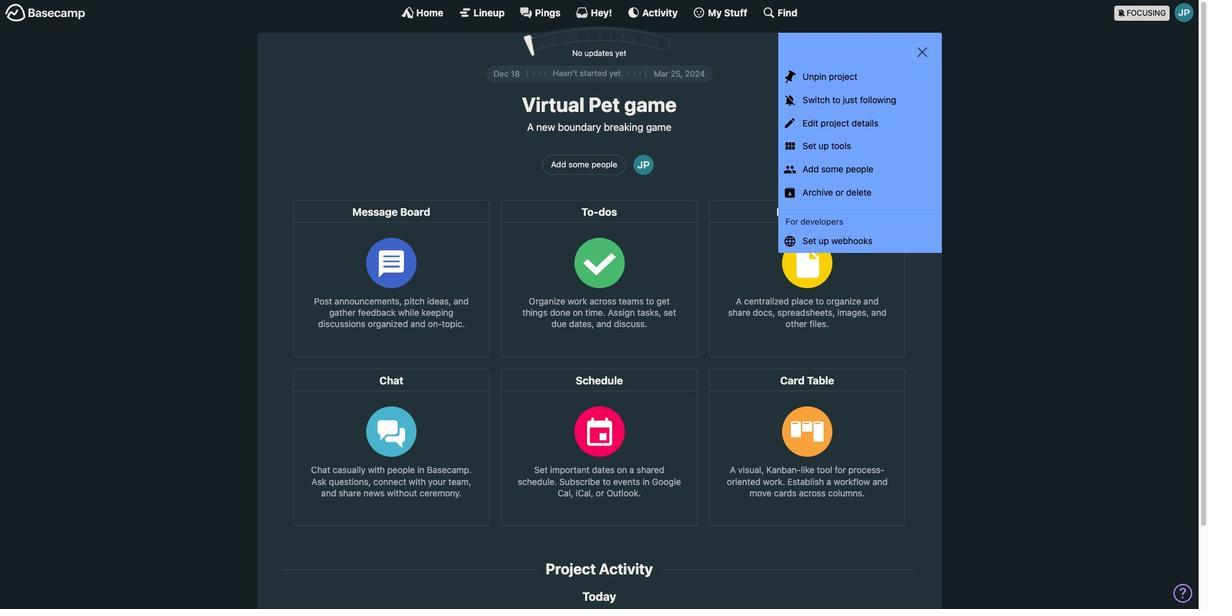 Task type: describe. For each thing, give the bounding box(es) containing it.
edit
[[803, 117, 819, 128]]

unpin
[[803, 71, 827, 82]]

or
[[836, 187, 844, 198]]

pet
[[589, 93, 620, 117]]

project
[[546, 560, 596, 578]]

pings button
[[520, 6, 561, 19]]

25,
[[671, 68, 683, 78]]

my stuff
[[708, 7, 748, 18]]

no updates yet
[[572, 48, 627, 58]]

archive
[[803, 187, 833, 198]]

project for edit
[[821, 117, 850, 128]]

set up webhooks link
[[778, 230, 942, 253]]

move
[[543, 32, 564, 42]]

edit project details link
[[778, 112, 942, 135]]

james peterson image inside focusing popup button
[[1175, 3, 1194, 22]]

set for set up tools
[[803, 141, 817, 151]]

yet for no updates yet
[[616, 48, 627, 58]]

1 horizontal spatial add some people
[[803, 164, 874, 174]]

set up webhooks
[[803, 236, 873, 246]]

virtual pet game a new boundary breaking game
[[522, 93, 677, 132]]

focusing button
[[1115, 0, 1199, 25]]

no
[[572, 48, 583, 58]]

archive or delete
[[803, 187, 872, 198]]

needle
[[580, 32, 606, 42]]

0 horizontal spatial add
[[551, 159, 566, 169]]

unpin project link
[[778, 65, 942, 89]]

0 horizontal spatial people
[[592, 159, 618, 169]]

archive or delete link
[[778, 181, 942, 204]]

hasn't started yet
[[553, 68, 621, 78]]

switch accounts image
[[5, 3, 86, 23]]

focusing
[[1127, 8, 1166, 17]]

up for webhooks
[[819, 236, 829, 246]]

0 horizontal spatial some
[[569, 159, 589, 169]]

the
[[566, 32, 578, 42]]

move the needle link
[[534, 28, 615, 48]]

1 horizontal spatial people
[[846, 164, 874, 174]]

details
[[852, 117, 879, 128]]

0 horizontal spatial add some people
[[551, 159, 618, 169]]

my
[[708, 7, 722, 18]]

dec
[[494, 68, 509, 78]]

turn off link
[[617, 28, 665, 48]]

move the needle
[[543, 32, 606, 42]]

find
[[778, 7, 798, 18]]

just
[[843, 94, 858, 105]]

tools
[[832, 141, 852, 151]]

1 horizontal spatial add some people link
[[778, 158, 942, 181]]

1 vertical spatial game
[[646, 121, 672, 132]]

find button
[[763, 6, 798, 19]]

started
[[580, 68, 607, 78]]

pings
[[535, 7, 561, 18]]

switch to just following
[[803, 94, 897, 105]]

delete
[[847, 187, 872, 198]]

hey!
[[591, 7, 612, 18]]

activity inside the 'main' element
[[643, 7, 678, 18]]



Task type: vqa. For each thing, say whether or not it's contained in the screenshot.
1st up from the bottom of the page
yes



Task type: locate. For each thing, give the bounding box(es) containing it.
1 horizontal spatial add
[[803, 164, 819, 174]]

to
[[833, 94, 841, 105]]

0 vertical spatial james peterson image
[[1175, 3, 1194, 22]]

game right breaking on the top
[[646, 121, 672, 132]]

unpin project
[[803, 71, 858, 82]]

lineup link
[[459, 6, 505, 19]]

hey! button
[[576, 6, 612, 19]]

boundary
[[558, 121, 601, 132]]

1 horizontal spatial some
[[822, 164, 844, 174]]

project up switch to just following
[[829, 71, 858, 82]]

project down to
[[821, 117, 850, 128]]

new
[[537, 121, 555, 132]]

mar
[[654, 68, 669, 78]]

project inside unpin project 'link'
[[829, 71, 858, 82]]

some
[[569, 159, 589, 169], [822, 164, 844, 174]]

for
[[786, 217, 799, 227]]

turn off
[[626, 32, 656, 42]]

set for set up webhooks
[[803, 236, 817, 246]]

up for tools
[[819, 141, 829, 151]]

breaking
[[604, 121, 644, 132]]

0 vertical spatial game
[[624, 93, 677, 117]]

set down for developers
[[803, 236, 817, 246]]

updates
[[585, 48, 613, 58]]

activity link
[[627, 6, 678, 19]]

1 up from the top
[[819, 141, 829, 151]]

set
[[803, 141, 817, 151], [803, 236, 817, 246]]

people down set up tools link
[[846, 164, 874, 174]]

0 vertical spatial activity
[[643, 7, 678, 18]]

game
[[624, 93, 677, 117], [646, 121, 672, 132]]

0 vertical spatial yet
[[616, 48, 627, 58]]

project inside edit project details 'link'
[[821, 117, 850, 128]]

my stuff button
[[693, 6, 748, 19]]

james peterson image
[[1175, 3, 1194, 22], [634, 155, 654, 175]]

off
[[646, 32, 656, 42]]

people down breaking on the top
[[592, 159, 618, 169]]

home link
[[401, 6, 444, 19]]

project
[[829, 71, 858, 82], [821, 117, 850, 128]]

set inside set up webhooks link
[[803, 236, 817, 246]]

add some people link
[[542, 155, 626, 175], [778, 158, 942, 181]]

up left "tools"
[[819, 141, 829, 151]]

developers
[[801, 217, 844, 227]]

mar 25, 2024
[[654, 68, 705, 78]]

yet down the turn
[[616, 48, 627, 58]]

1 vertical spatial yet
[[609, 68, 621, 78]]

1 vertical spatial activity
[[599, 560, 653, 578]]

yet
[[616, 48, 627, 58], [609, 68, 621, 78]]

set inside set up tools link
[[803, 141, 817, 151]]

set up tools
[[803, 141, 852, 151]]

project for unpin
[[829, 71, 858, 82]]

add some people
[[551, 159, 618, 169], [803, 164, 874, 174]]

edit project details
[[803, 117, 879, 128]]

add some people link down boundary
[[542, 155, 626, 175]]

set down edit
[[803, 141, 817, 151]]

18
[[511, 68, 520, 78]]

home
[[416, 7, 444, 18]]

1 vertical spatial up
[[819, 236, 829, 246]]

stuff
[[724, 7, 748, 18]]

add some people down boundary
[[551, 159, 618, 169]]

a
[[527, 121, 534, 132]]

add some people up archive or delete
[[803, 164, 874, 174]]

add down new
[[551, 159, 566, 169]]

today
[[583, 590, 616, 604]]

add
[[551, 159, 566, 169], [803, 164, 819, 174]]

add up archive
[[803, 164, 819, 174]]

switch
[[803, 94, 830, 105]]

james peterson image down breaking on the top
[[634, 155, 654, 175]]

project activity
[[546, 560, 653, 578]]

2 up from the top
[[819, 236, 829, 246]]

for developers
[[786, 217, 844, 227]]

lineup
[[474, 7, 505, 18]]

0 vertical spatial up
[[819, 141, 829, 151]]

turn
[[626, 32, 643, 42]]

set up tools link
[[778, 135, 942, 158]]

virtual
[[522, 93, 585, 117]]

0 vertical spatial set
[[803, 141, 817, 151]]

game down mar
[[624, 93, 677, 117]]

james peterson image right focusing
[[1175, 3, 1194, 22]]

main element
[[0, 0, 1199, 25]]

some up archive or delete
[[822, 164, 844, 174]]

yet right started
[[609, 68, 621, 78]]

up down developers
[[819, 236, 829, 246]]

1 horizontal spatial james peterson image
[[1175, 3, 1194, 22]]

activity up off
[[643, 7, 678, 18]]

1 vertical spatial project
[[821, 117, 850, 128]]

up
[[819, 141, 829, 151], [819, 236, 829, 246]]

webhooks
[[832, 236, 873, 246]]

some down boundary
[[569, 159, 589, 169]]

1 set from the top
[[803, 141, 817, 151]]

activity up today at the bottom
[[599, 560, 653, 578]]

2 set from the top
[[803, 236, 817, 246]]

1 vertical spatial james peterson image
[[634, 155, 654, 175]]

dec 18
[[494, 68, 520, 78]]

hasn't
[[553, 68, 578, 78]]

0 vertical spatial project
[[829, 71, 858, 82]]

add some people link up delete
[[778, 158, 942, 181]]

0 horizontal spatial james peterson image
[[634, 155, 654, 175]]

activity
[[643, 7, 678, 18], [599, 560, 653, 578]]

yet for hasn't started yet
[[609, 68, 621, 78]]

switch to just following link
[[778, 89, 942, 112]]

people
[[592, 159, 618, 169], [846, 164, 874, 174]]

2024
[[685, 68, 705, 78]]

1 vertical spatial set
[[803, 236, 817, 246]]

0 horizontal spatial add some people link
[[542, 155, 626, 175]]

following
[[860, 94, 897, 105]]



